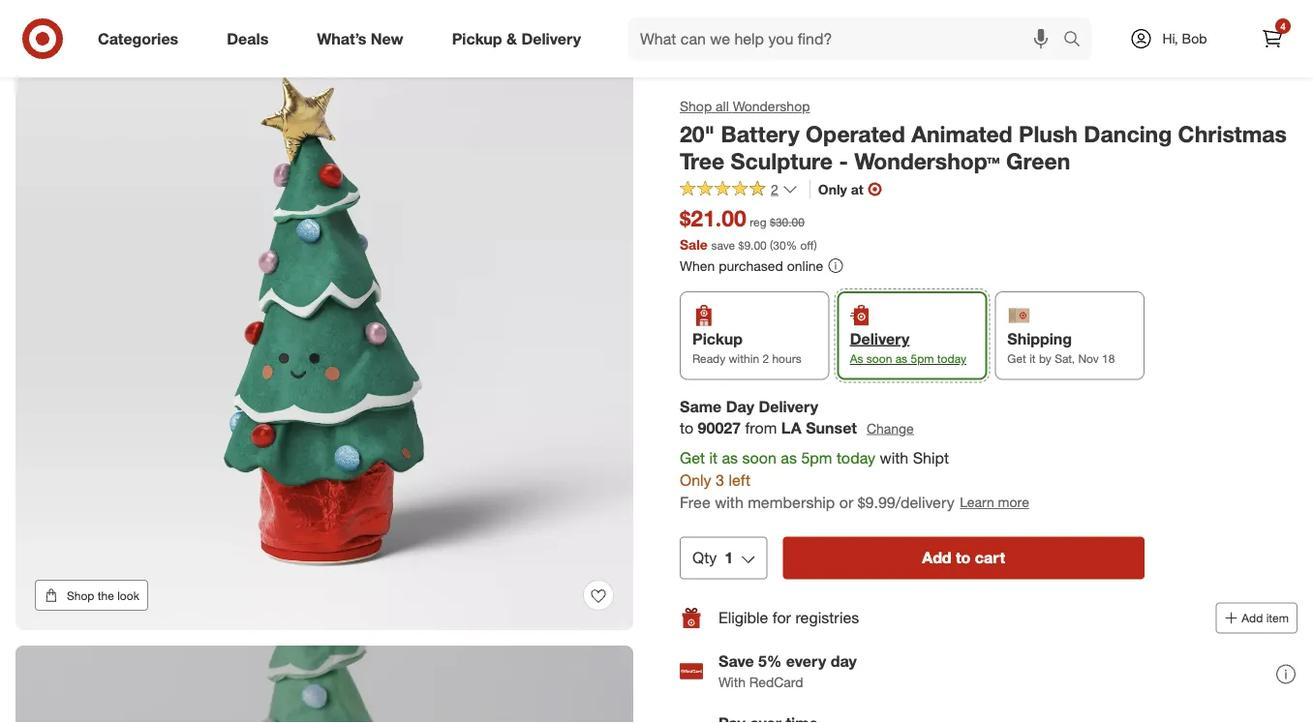 Task type: describe. For each thing, give the bounding box(es) containing it.
shop for shop all wondershop 20" battery operated animated plush dancing christmas tree sculpture - wondershop™ green
[[680, 98, 712, 115]]

dancing
[[1084, 120, 1172, 147]]

sale
[[680, 236, 708, 253]]

same
[[680, 397, 722, 416]]

qty 1
[[692, 549, 733, 568]]

tree
[[680, 148, 725, 175]]

eligible for registries
[[719, 609, 859, 628]]

same day delivery
[[680, 397, 818, 416]]

-
[[839, 148, 848, 175]]

4 link
[[1251, 17, 1294, 60]]

)
[[814, 238, 817, 252]]

$30.00
[[770, 215, 805, 229]]

animated
[[911, 120, 1013, 147]]

what's
[[317, 29, 366, 48]]

deals link
[[210, 17, 293, 60]]

hours
[[772, 352, 801, 366]]

0 vertical spatial only
[[818, 181, 847, 198]]

20"
[[680, 120, 715, 147]]

qty
[[692, 549, 717, 568]]

as inside delivery as soon as 5pm today
[[895, 352, 907, 366]]

from la sunset
[[745, 419, 857, 438]]

add to cart
[[922, 549, 1005, 568]]

online
[[787, 257, 823, 274]]

5%
[[758, 652, 782, 671]]

What can we help you find? suggestions appear below search field
[[628, 17, 1068, 60]]

pickup & delivery
[[452, 29, 581, 48]]

shop for shop the look
[[67, 588, 94, 603]]

save
[[711, 238, 735, 252]]

la
[[781, 419, 802, 438]]

as
[[850, 352, 863, 366]]

pickup & delivery link
[[435, 17, 605, 60]]

hi,
[[1162, 30, 1178, 47]]

membership
[[748, 493, 835, 512]]

sculpture
[[731, 148, 833, 175]]

shop the look link
[[35, 580, 148, 611]]

pickup for &
[[452, 29, 502, 48]]

green
[[1006, 148, 1070, 175]]

0 horizontal spatial as
[[722, 449, 738, 468]]

to inside add to cart button
[[956, 549, 971, 568]]

it inside the shipping get it by sat, nov 18
[[1029, 352, 1036, 366]]

3
[[716, 471, 724, 490]]

shipping
[[1007, 329, 1072, 348]]

soon inside "get it as soon as 5pm today with shipt only 3 left free with membership or $9.99/delivery learn more"
[[742, 449, 777, 468]]

purchased
[[719, 257, 783, 274]]

%
[[786, 238, 797, 252]]

nov
[[1078, 352, 1099, 366]]

item
[[1266, 611, 1289, 626]]

wondershop™
[[854, 148, 1000, 175]]

battery
[[721, 120, 799, 147]]

when
[[680, 257, 715, 274]]

operated
[[806, 120, 905, 147]]

add item
[[1242, 611, 1289, 626]]

learn
[[960, 494, 994, 511]]

$21.00
[[680, 205, 746, 232]]

christmas
[[1178, 120, 1287, 147]]

$
[[738, 238, 744, 252]]

all
[[716, 98, 729, 115]]

redcard
[[749, 674, 803, 691]]

delivery inside delivery as soon as 5pm today
[[850, 329, 910, 348]]

0 vertical spatial to
[[680, 419, 693, 438]]

ready
[[692, 352, 725, 366]]

more
[[998, 494, 1029, 511]]

registries
[[795, 609, 859, 628]]

delivery for same day delivery
[[759, 397, 818, 416]]

new
[[371, 29, 403, 48]]

$21.00 reg $30.00 sale save $ 9.00 ( 30 % off )
[[680, 205, 817, 253]]

to 90027
[[680, 419, 741, 438]]

2 link
[[680, 180, 798, 202]]

sunset
[[806, 419, 857, 438]]

the
[[98, 588, 114, 603]]

search button
[[1055, 17, 1101, 64]]

look
[[117, 588, 139, 603]]

4
[[1280, 20, 1286, 32]]

18
[[1102, 352, 1115, 366]]

today inside "get it as soon as 5pm today with shipt only 3 left free with membership or $9.99/delivery learn more"
[[837, 449, 876, 468]]



Task type: locate. For each thing, give the bounding box(es) containing it.
eligible
[[719, 609, 768, 628]]

within
[[729, 352, 759, 366]]

0 horizontal spatial only
[[680, 471, 711, 490]]

shop the look
[[67, 588, 139, 603]]

0 vertical spatial 2
[[771, 181, 778, 198]]

today left by
[[937, 352, 966, 366]]

pickup ready within 2 hours
[[692, 329, 801, 366]]

only left at
[[818, 181, 847, 198]]

2 down sculpture
[[771, 181, 778, 198]]

1 vertical spatial 5pm
[[801, 449, 832, 468]]

2 horizontal spatial delivery
[[850, 329, 910, 348]]

it
[[1029, 352, 1036, 366], [709, 449, 718, 468]]

5pm down sunset
[[801, 449, 832, 468]]

1 vertical spatial today
[[837, 449, 876, 468]]

with
[[880, 449, 908, 468], [715, 493, 743, 512]]

5pm
[[911, 352, 934, 366], [801, 449, 832, 468]]

only up free
[[680, 471, 711, 490]]

1 horizontal spatial soon
[[866, 352, 892, 366]]

as right as
[[895, 352, 907, 366]]

only at
[[818, 181, 863, 198]]

1 horizontal spatial shop
[[680, 98, 712, 115]]

add
[[922, 549, 951, 568], [1242, 611, 1263, 626]]

add left item
[[1242, 611, 1263, 626]]

pickup inside pickup ready within 2 hours
[[692, 329, 743, 348]]

soon up the left
[[742, 449, 777, 468]]

1 vertical spatial only
[[680, 471, 711, 490]]

to left cart
[[956, 549, 971, 568]]

reg
[[750, 215, 767, 229]]

search
[[1055, 31, 1101, 50]]

1 horizontal spatial 5pm
[[911, 352, 934, 366]]

1 vertical spatial soon
[[742, 449, 777, 468]]

0 horizontal spatial to
[[680, 419, 693, 438]]

with down "change" button
[[880, 449, 908, 468]]

add for add to cart
[[922, 549, 951, 568]]

left
[[729, 471, 750, 490]]

1 horizontal spatial delivery
[[759, 397, 818, 416]]

as
[[895, 352, 907, 366], [722, 449, 738, 468], [781, 449, 797, 468]]

1 horizontal spatial pickup
[[692, 329, 743, 348]]

5pm inside delivery as soon as 5pm today
[[911, 352, 934, 366]]

to down same
[[680, 419, 693, 438]]

0 vertical spatial delivery
[[521, 29, 581, 48]]

as up the left
[[722, 449, 738, 468]]

delivery inside pickup & delivery link
[[521, 29, 581, 48]]

delivery up la
[[759, 397, 818, 416]]

hi, bob
[[1162, 30, 1207, 47]]

sat,
[[1055, 352, 1075, 366]]

today inside delivery as soon as 5pm today
[[937, 352, 966, 366]]

0 horizontal spatial with
[[715, 493, 743, 512]]

1 horizontal spatial as
[[781, 449, 797, 468]]

when purchased online
[[680, 257, 823, 274]]

1 vertical spatial 2
[[762, 352, 769, 366]]

by
[[1039, 352, 1051, 366]]

with
[[719, 674, 746, 691]]

every
[[786, 652, 826, 671]]

change button
[[866, 418, 915, 440]]

soon inside delivery as soon as 5pm today
[[866, 352, 892, 366]]

9.00
[[744, 238, 767, 252]]

&
[[506, 29, 517, 48]]

pickup up the ready
[[692, 329, 743, 348]]

0 vertical spatial get
[[1007, 352, 1026, 366]]

get left by
[[1007, 352, 1026, 366]]

0 horizontal spatial pickup
[[452, 29, 502, 48]]

1 horizontal spatial with
[[880, 449, 908, 468]]

it inside "get it as soon as 5pm today with shipt only 3 left free with membership or $9.99/delivery learn more"
[[709, 449, 718, 468]]

it left by
[[1029, 352, 1036, 366]]

save
[[719, 652, 754, 671]]

what's new
[[317, 29, 403, 48]]

1 vertical spatial add
[[1242, 611, 1263, 626]]

only
[[818, 181, 847, 198], [680, 471, 711, 490]]

it up 3
[[709, 449, 718, 468]]

shop inside shop all wondershop 20" battery operated animated plush dancing christmas tree sculpture - wondershop™ green
[[680, 98, 712, 115]]

shop
[[680, 98, 712, 115], [67, 588, 94, 603]]

0 horizontal spatial delivery
[[521, 29, 581, 48]]

1 horizontal spatial get
[[1007, 352, 1026, 366]]

delivery up as
[[850, 329, 910, 348]]

add to cart button
[[783, 537, 1145, 580]]

shipt
[[913, 449, 949, 468]]

0 vertical spatial soon
[[866, 352, 892, 366]]

1 horizontal spatial 2
[[771, 181, 778, 198]]

(
[[770, 238, 773, 252]]

free
[[680, 493, 710, 512]]

pickup left & on the top of the page
[[452, 29, 502, 48]]

get down to 90027
[[680, 449, 705, 468]]

delivery as soon as 5pm today
[[850, 329, 966, 366]]

deals
[[227, 29, 268, 48]]

categories link
[[81, 17, 203, 60]]

0 vertical spatial with
[[880, 449, 908, 468]]

0 horizontal spatial it
[[709, 449, 718, 468]]

0 horizontal spatial 5pm
[[801, 449, 832, 468]]

pickup inside pickup & delivery link
[[452, 29, 502, 48]]

1 vertical spatial pickup
[[692, 329, 743, 348]]

today
[[937, 352, 966, 366], [837, 449, 876, 468]]

categories
[[98, 29, 178, 48]]

1 vertical spatial shop
[[67, 588, 94, 603]]

what's new link
[[300, 17, 428, 60]]

2
[[771, 181, 778, 198], [762, 352, 769, 366]]

cart
[[975, 549, 1005, 568]]

at
[[851, 181, 863, 198]]

add inside button
[[1242, 611, 1263, 626]]

plush
[[1019, 120, 1078, 147]]

add left cart
[[922, 549, 951, 568]]

only inside "get it as soon as 5pm today with shipt only 3 left free with membership or $9.99/delivery learn more"
[[680, 471, 711, 490]]

0 vertical spatial shop
[[680, 98, 712, 115]]

change
[[867, 420, 914, 437]]

1
[[725, 549, 733, 568]]

get inside "get it as soon as 5pm today with shipt only 3 left free with membership or $9.99/delivery learn more"
[[680, 449, 705, 468]]

0 vertical spatial today
[[937, 352, 966, 366]]

2 vertical spatial delivery
[[759, 397, 818, 416]]

with down 3
[[715, 493, 743, 512]]

add for add item
[[1242, 611, 1263, 626]]

shipping get it by sat, nov 18
[[1007, 329, 1115, 366]]

30
[[773, 238, 786, 252]]

day
[[830, 652, 857, 671]]

1 horizontal spatial today
[[937, 352, 966, 366]]

get it as soon as 5pm today with shipt only 3 left free with membership or $9.99/delivery learn more
[[680, 449, 1029, 512]]

add item button
[[1216, 603, 1298, 634]]

1 horizontal spatial it
[[1029, 352, 1036, 366]]

0 horizontal spatial add
[[922, 549, 951, 568]]

delivery right & on the top of the page
[[521, 29, 581, 48]]

0 vertical spatial it
[[1029, 352, 1036, 366]]

get inside the shipping get it by sat, nov 18
[[1007, 352, 1026, 366]]

2 left hours
[[762, 352, 769, 366]]

1 horizontal spatial to
[[956, 549, 971, 568]]

image gallery element
[[15, 13, 633, 723]]

0 vertical spatial pickup
[[452, 29, 502, 48]]

20&#34; battery operated animated plush dancing christmas tree sculpture - wondershop&#8482; green, 1 of 5 image
[[15, 13, 633, 630]]

5pm inside "get it as soon as 5pm today with shipt only 3 left free with membership or $9.99/delivery learn more"
[[801, 449, 832, 468]]

$9.99/delivery
[[858, 493, 955, 512]]

0 horizontal spatial shop
[[67, 588, 94, 603]]

5pm right as
[[911, 352, 934, 366]]

bob
[[1182, 30, 1207, 47]]

as down la
[[781, 449, 797, 468]]

shop left all
[[680, 98, 712, 115]]

1 vertical spatial get
[[680, 449, 705, 468]]

from
[[745, 419, 777, 438]]

0 horizontal spatial 2
[[762, 352, 769, 366]]

shop all wondershop 20" battery operated animated plush dancing christmas tree sculpture - wondershop™ green
[[680, 98, 1287, 175]]

add inside button
[[922, 549, 951, 568]]

0 horizontal spatial today
[[837, 449, 876, 468]]

0 vertical spatial add
[[922, 549, 951, 568]]

90027
[[698, 419, 741, 438]]

0 horizontal spatial get
[[680, 449, 705, 468]]

pickup for ready
[[692, 329, 743, 348]]

soon right as
[[866, 352, 892, 366]]

learn more button
[[959, 492, 1030, 514]]

shop left the
[[67, 588, 94, 603]]

today down sunset
[[837, 449, 876, 468]]

2 horizontal spatial as
[[895, 352, 907, 366]]

day
[[726, 397, 754, 416]]

0 vertical spatial 5pm
[[911, 352, 934, 366]]

delivery for pickup & delivery
[[521, 29, 581, 48]]

1 vertical spatial to
[[956, 549, 971, 568]]

wondershop
[[733, 98, 810, 115]]

off
[[800, 238, 814, 252]]

1 vertical spatial with
[[715, 493, 743, 512]]

1 vertical spatial it
[[709, 449, 718, 468]]

1 vertical spatial delivery
[[850, 329, 910, 348]]

1 horizontal spatial add
[[1242, 611, 1263, 626]]

2 inside pickup ready within 2 hours
[[762, 352, 769, 366]]

1 horizontal spatial only
[[818, 181, 847, 198]]

0 horizontal spatial soon
[[742, 449, 777, 468]]

soon
[[866, 352, 892, 366], [742, 449, 777, 468]]

shop inside image gallery element
[[67, 588, 94, 603]]



Task type: vqa. For each thing, say whether or not it's contained in the screenshot.
and
no



